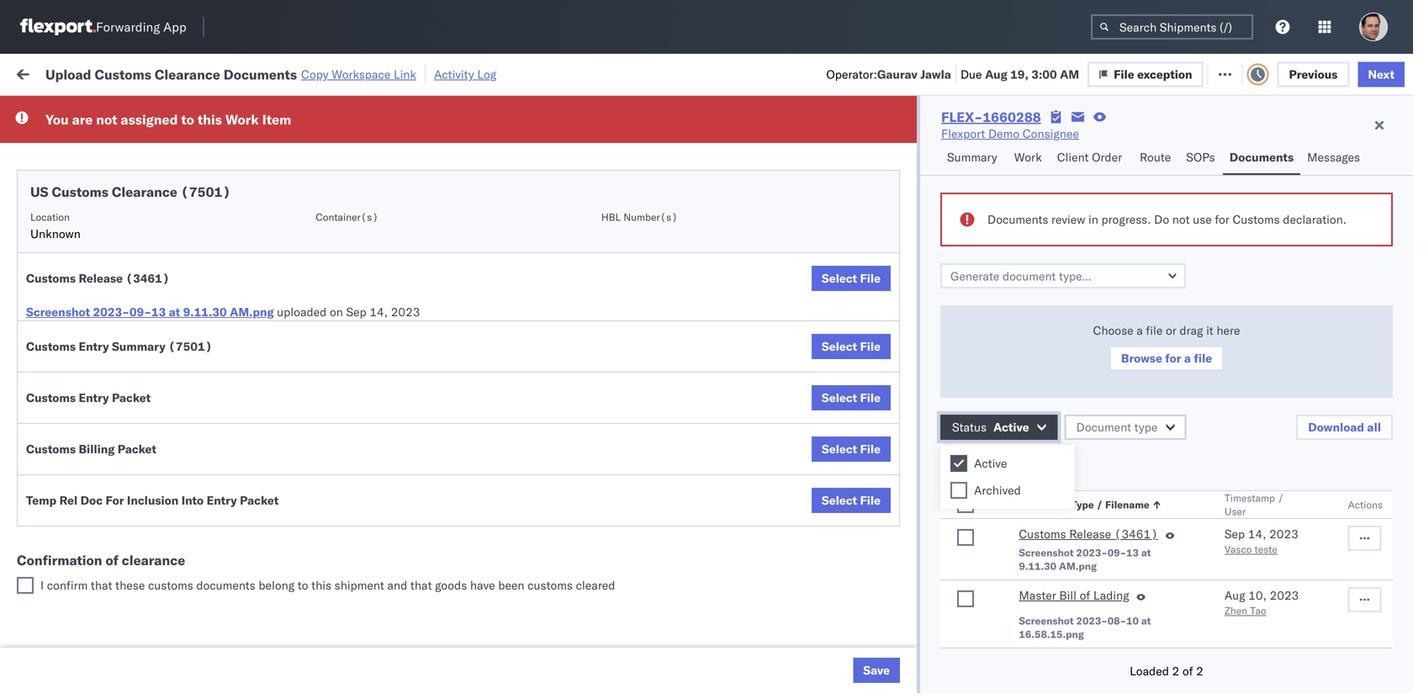 Task type: locate. For each thing, give the bounding box(es) containing it.
screenshot up 16.58.15.png
[[1019, 615, 1074, 627]]

for inside button
[[1165, 351, 1181, 366]]

/ right type
[[1097, 498, 1103, 511]]

1 resize handle column header from the left
[[241, 130, 261, 693]]

pm right the 10:30
[[307, 316, 325, 331]]

/ inside timestamp / user
[[1278, 492, 1284, 504]]

2023- for screenshot 2023-09-13 at 9.11.30 am.png uploaded on sep 14, 2023
[[93, 305, 129, 319]]

0 vertical spatial 9.11.30
[[183, 305, 227, 319]]

pm
[[299, 168, 318, 183], [299, 205, 318, 220], [299, 242, 318, 257], [307, 316, 325, 331], [307, 464, 325, 479]]

1 vertical spatial not
[[1172, 212, 1190, 227]]

mawb1234 up 017482927423
[[1146, 205, 1211, 220]]

1 vertical spatial entry
[[79, 390, 109, 405]]

operator:
[[826, 67, 877, 81]]

to right belong
[[298, 578, 308, 593]]

mar
[[350, 575, 372, 590]]

digital down summary button
[[925, 205, 960, 220]]

select for customs release (3461)
[[822, 271, 857, 286]]

9.11.30 inside the screenshot 2023-09-13 at 9.11.30 am.png
[[1019, 560, 1057, 572]]

on
[[768, 242, 786, 257], [878, 242, 895, 257], [768, 464, 786, 479], [878, 464, 895, 479]]

0 vertical spatial 09-
[[129, 305, 151, 319]]

from down the temp rel doc for inclusion into entry packet
[[131, 566, 156, 580]]

1 horizontal spatial summary
[[947, 150, 997, 164]]

packet up upload proof of delivery
[[118, 442, 156, 456]]

1 schedule pickup from los angeles, ca from the top
[[39, 270, 227, 301]]

at inside screenshot 2023-08-10 at 16.58.15.png
[[1141, 615, 1151, 627]]

maeu1234567
[[1036, 278, 1121, 293], [1036, 315, 1121, 330], [1036, 389, 1121, 404]]

1 vertical spatial file
[[1194, 351, 1212, 366]]

2 vertical spatial 2023-
[[1076, 615, 1108, 627]]

screenshot inside the screenshot 2023-09-13 at 9.11.30 am.png
[[1019, 546, 1074, 559]]

4 bookings test consignee from the top
[[734, 649, 868, 664]]

schedule inside schedule pickup from los angeles international airport
[[39, 159, 88, 173]]

1 vertical spatial flex-1911408
[[929, 427, 1016, 442]]

inclusion
[[127, 493, 179, 508]]

select file for temp rel doc for inclusion into entry packet
[[822, 493, 881, 508]]

0 vertical spatial ocean lcl
[[515, 131, 573, 146]]

risk
[[355, 65, 374, 80]]

upload inside upload customs clearance documents
[[39, 233, 77, 247]]

schedule delivery appointment link for 2:59 am est, feb 17, 2023
[[39, 129, 207, 146]]

3:30 pm est, feb 17, 2023 down deadline button
[[271, 168, 423, 183]]

bicu1234565, demu1232567 down lading
[[1036, 612, 1208, 626]]

declaration.
[[1283, 212, 1347, 227]]

9.11.30 for screenshot 2023-09-13 at 9.11.30 am.png uploaded on sep 14, 2023
[[183, 305, 227, 319]]

delivery for second schedule delivery appointment button
[[92, 204, 135, 219]]

id
[[923, 138, 933, 150]]

1 ocean from the top
[[515, 131, 549, 146]]

feb for upload proof of delivery "link"
[[356, 464, 377, 479]]

2 horizontal spatial 2
[[1196, 664, 1204, 678]]

/ right the timestamp
[[1278, 492, 1284, 504]]

2001714
[[965, 168, 1016, 183], [965, 205, 1016, 220]]

flexport demo consignee
[[941, 126, 1079, 141]]

download
[[1308, 420, 1364, 434]]

am.png left uploaded
[[230, 305, 274, 319]]

2 vertical spatial screenshot
[[1019, 615, 1074, 627]]

0 vertical spatial schedule delivery appointment link
[[39, 129, 207, 146]]

air for 3:30 pm est, feb 17, 2023
[[515, 168, 530, 183]]

3 appointment from the top
[[138, 315, 207, 330]]

schedule pickup from los angeles, ca link
[[39, 269, 239, 302], [39, 491, 239, 524], [39, 528, 239, 562], [39, 565, 239, 599]]

0 vertical spatial 1911408
[[965, 353, 1016, 368]]

schedule delivery appointment down us customs clearance (7501)
[[39, 204, 207, 219]]

1 vertical spatial confirm
[[39, 381, 82, 395]]

3:30 down deadline
[[271, 168, 296, 183]]

Search Shipments (/) text field
[[1091, 14, 1253, 40]]

1 mawb1234 from the top
[[1146, 168, 1211, 183]]

4 bicu1234565, from the top
[[1036, 649, 1119, 663]]

6 schedule from the top
[[39, 492, 88, 506]]

5 ca from the top
[[39, 546, 55, 560]]

est, right uploaded
[[328, 316, 353, 331]]

at inside the screenshot 2023-09-13 at 9.11.30 am.png
[[1141, 546, 1151, 559]]

feb for the 'schedule pickup from los angeles international airport' link at left top
[[349, 168, 370, 183]]

ca down confirmation
[[39, 583, 55, 597]]

ocean fcl
[[515, 575, 574, 590]]

0 vertical spatial confirm pickup from los angeles, ca button
[[39, 343, 239, 378]]

2 vertical spatial flex-1977428
[[929, 390, 1016, 405]]

status right by:
[[91, 104, 120, 117]]

otter products, llc
[[734, 131, 839, 146]]

5 select file from the top
[[822, 493, 881, 508]]

13 up the customs entry summary (7501)
[[151, 305, 166, 319]]

from for first confirm pickup from los angeles, ca link from the bottom of the page
[[124, 381, 149, 395]]

client
[[624, 138, 651, 150], [1057, 150, 1089, 164]]

schedule for second "schedule pickup from los angeles, ca" link from the bottom of the page
[[39, 529, 88, 543]]

2 vertical spatial maeu1234567
[[1036, 389, 1121, 404]]

0 vertical spatial schedule delivery appointment button
[[39, 129, 207, 148]]

3 1911466 from the top
[[965, 612, 1016, 627]]

4 select from the top
[[822, 442, 857, 456]]

3 flex-1911466 from the top
[[929, 612, 1016, 627]]

delivery inside upload proof of delivery "link"
[[125, 463, 169, 478]]

confirm pickup from los angeles, ca link down the customs entry summary (7501)
[[39, 380, 239, 413]]

file inside button
[[1194, 351, 1212, 366]]

of for upload
[[112, 463, 122, 478]]

feb left 21,
[[356, 316, 377, 331]]

0 horizontal spatial am.png
[[230, 305, 274, 319]]

1 horizontal spatial 3:00
[[1032, 67, 1057, 81]]

feb for 10:30 pm est, feb 21, 2023's schedule delivery appointment link
[[356, 316, 377, 331]]

09- inside the screenshot 2023-09-13 at 9.11.30 am.png
[[1108, 546, 1126, 559]]

on right link
[[419, 65, 432, 80]]

2 confirm from the top
[[39, 381, 82, 395]]

0 horizontal spatial otter
[[624, 131, 652, 146]]

1 vertical spatial demo123
[[1146, 427, 1202, 442]]

1 maeu1234567 from the top
[[1036, 278, 1121, 293]]

778
[[316, 65, 338, 80]]

1 otter from the left
[[624, 131, 652, 146]]

5 select from the top
[[822, 493, 857, 508]]

1 flex-2150210 from the top
[[929, 242, 1016, 257]]

3 2:59 from the top
[[271, 575, 296, 590]]

1 vertical spatial to
[[298, 578, 308, 593]]

demo123 down or
[[1146, 353, 1202, 368]]

2023- inside the screenshot 2023-09-13 at 9.11.30 am.png
[[1076, 546, 1108, 559]]

schedule delivery appointment link up the customs entry summary (7501)
[[39, 314, 207, 331]]

0 vertical spatial confirm pickup from los angeles, ca
[[39, 344, 220, 375]]

1 flex-1911408 from the top
[[929, 353, 1016, 368]]

from for fourth "schedule pickup from los angeles, ca" link from the bottom
[[131, 270, 156, 284]]

ca down 'temp'
[[39, 509, 55, 523]]

3 select file from the top
[[822, 390, 881, 405]]

otter left name in the left of the page
[[624, 131, 652, 146]]

flex-2001714 down flex-1988285
[[929, 168, 1016, 183]]

2 vertical spatial 2:59
[[271, 575, 296, 590]]

1 vertical spatial confirm pickup from los angeles, ca button
[[39, 380, 239, 415]]

0 vertical spatial 1977428
[[965, 279, 1016, 294]]

resize handle column header for workitem
[[241, 130, 261, 693]]

est, right deadline
[[322, 131, 347, 146]]

workitem
[[19, 138, 63, 150]]

flex-2001714
[[929, 168, 1016, 183], [929, 205, 1016, 220]]

otter left products,
[[734, 131, 761, 146]]

of right bill
[[1080, 588, 1090, 603]]

from right for
[[131, 492, 156, 506]]

1 horizontal spatial numbers
[[1207, 138, 1249, 150]]

4 select file from the top
[[822, 442, 881, 456]]

to right assigned
[[181, 111, 194, 128]]

los for fourth "schedule pickup from los angeles, ca" link from the bottom
[[159, 270, 177, 284]]

that
[[91, 578, 112, 593], [410, 578, 432, 593]]

4 -- from the top
[[1146, 612, 1160, 627]]

2 schedule pickup from los angeles, ca from the top
[[39, 492, 227, 523]]

work inside "button"
[[183, 65, 212, 80]]

0 vertical spatial (7501)
[[181, 183, 231, 200]]

0 vertical spatial 3:30
[[271, 168, 296, 183]]

route button
[[1133, 142, 1180, 175]]

schedule up unknown
[[39, 204, 88, 219]]

documents
[[196, 578, 255, 593]]

2 appointment from the top
[[138, 204, 207, 219]]

5 select file button from the top
[[812, 488, 891, 513]]

previous button
[[1277, 62, 1350, 87]]

from
[[131, 159, 156, 173], [131, 270, 156, 284], [124, 344, 149, 358], [124, 381, 149, 395], [131, 492, 156, 506], [131, 529, 156, 543], [131, 566, 156, 580]]

pickup for first confirm pickup from los angeles, ca link from the bottom of the page
[[85, 381, 121, 395]]

select file for customs entry summary (7501)
[[822, 339, 881, 354]]

integration test account - on ag
[[624, 242, 805, 257], [734, 242, 915, 257], [624, 464, 805, 479], [734, 464, 915, 479]]

western
[[878, 168, 922, 183], [878, 205, 922, 220]]

schedule pickup from los angeles international airport link
[[39, 158, 239, 191]]

3 schedule delivery appointment link from the top
[[39, 314, 207, 331]]

2 flex-1977428 from the top
[[929, 316, 1016, 331]]

packet for customs entry packet
[[112, 390, 151, 405]]

1 vertical spatial screenshot
[[1019, 546, 1074, 559]]

doc
[[80, 493, 103, 508]]

2 confirm pickup from los angeles, ca from the top
[[39, 381, 220, 412]]

pickup up airport
[[92, 159, 128, 173]]

at right "10"
[[1141, 615, 1151, 627]]

1 horizontal spatial customs release (3461)
[[1019, 527, 1158, 541]]

messages
[[1307, 150, 1360, 164]]

summary down flex-1988285
[[947, 150, 997, 164]]

select
[[822, 271, 857, 286], [822, 339, 857, 354], [822, 390, 857, 405], [822, 442, 857, 456], [822, 493, 857, 508]]

2023- inside screenshot 2023-08-10 at 16.58.15.png
[[1076, 615, 1108, 627]]

3 schedule delivery appointment from the top
[[39, 315, 207, 330]]

confirm pickup from los angeles, ca for first confirm pickup from los angeles, ca link from the top
[[39, 344, 220, 375]]

schedule up 'international'
[[39, 159, 88, 173]]

flex-1977428 for schedule pickup from los angeles, ca
[[929, 279, 1016, 294]]

2 for ∙
[[1035, 458, 1043, 472]]

0 vertical spatial demo123
[[1146, 353, 1202, 368]]

at down filename
[[1141, 546, 1151, 559]]

0 vertical spatial status
[[91, 104, 120, 117]]

2 western from the top
[[878, 205, 922, 220]]

documents inside upload customs clearance documents
[[39, 249, 100, 264]]

pm down deadline
[[299, 168, 318, 183]]

los left into
[[159, 492, 177, 506]]

(7501)
[[181, 183, 231, 200], [168, 339, 212, 354]]

4 schedule pickup from los angeles, ca link from the top
[[39, 565, 239, 599]]

am
[[1060, 67, 1079, 81], [299, 131, 319, 146], [299, 501, 319, 516], [299, 575, 319, 590]]

select file button for customs release (3461)
[[812, 266, 891, 291]]

0 vertical spatial am.png
[[230, 305, 274, 319]]

0 horizontal spatial a
[[1137, 323, 1143, 338]]

customs inside upload customs clearance documents
[[80, 233, 127, 247]]

2023 inside aug 10, 2023 zhen tao
[[1270, 588, 1299, 603]]

pm down 'container(s)'
[[299, 242, 318, 257]]

1 3:30 from the top
[[271, 168, 296, 183]]

09- for screenshot 2023-09-13 at 9.11.30 am.png
[[1108, 546, 1126, 559]]

2 schedule delivery appointment from the top
[[39, 204, 207, 219]]

1 horizontal spatial otter
[[734, 131, 761, 146]]

1 integration test account - western digital from the top
[[734, 168, 960, 183]]

2 vertical spatial schedule delivery appointment link
[[39, 314, 207, 331]]

0 vertical spatial work
[[183, 65, 212, 80]]

2 vertical spatial work
[[1014, 150, 1042, 164]]

of inside master bill of lading link
[[1080, 588, 1090, 603]]

schedule delivery appointment link for 10:30 pm est, feb 21, 2023
[[39, 314, 207, 331]]

1 vertical spatial for
[[1215, 212, 1230, 227]]

0 horizontal spatial 09-
[[129, 305, 151, 319]]

2 air from the top
[[515, 242, 530, 257]]

13 down "customs release (3461)" link on the right
[[1126, 546, 1139, 559]]

delivery for schedule delivery appointment button related to 2:59 am est, feb 17, 2023
[[92, 130, 135, 145]]

None checkbox
[[951, 482, 967, 499], [957, 529, 974, 546], [17, 577, 34, 594], [951, 482, 967, 499], [957, 529, 974, 546], [17, 577, 34, 594]]

1 vertical spatial maeu1234567
[[1036, 315, 1121, 330]]

schedule pickup from los angeles, ca
[[39, 270, 227, 301], [39, 492, 227, 523], [39, 529, 227, 560], [39, 566, 227, 597]]

delivery for 10:30 pm est, feb 21, 2023's schedule delivery appointment button
[[92, 315, 135, 330]]

copy
[[301, 67, 329, 82]]

1 digital from the top
[[925, 168, 960, 183]]

sep left 21,
[[346, 305, 367, 319]]

vasco
[[1225, 543, 1252, 556]]

upload inside "link"
[[39, 463, 77, 478]]

2 schedule from the top
[[39, 159, 88, 173]]

2 select file button from the top
[[812, 334, 891, 359]]

documents left review
[[988, 212, 1048, 227]]

1911408 up status active
[[965, 353, 1016, 368]]

25,
[[380, 464, 398, 479]]

1 select file button from the top
[[812, 266, 891, 291]]

1 ocean lcl from the top
[[515, 131, 573, 146]]

2 2150210 from the top
[[965, 464, 1016, 479]]

upload
[[45, 66, 91, 83], [39, 233, 77, 247], [39, 463, 77, 478]]

0 vertical spatial 3:00
[[1032, 67, 1057, 81]]

sep
[[346, 305, 367, 319], [1225, 527, 1245, 541]]

numbers inside container numbers
[[1036, 144, 1078, 157]]

0 vertical spatial this
[[198, 111, 222, 128]]

2 bicu1234565, from the top
[[1036, 575, 1119, 589]]

schedule delivery appointment button down us customs clearance (7501)
[[39, 203, 207, 222]]

2 vertical spatial schedule pickup from los angeles, ca button
[[39, 565, 239, 600]]

0 horizontal spatial aug
[[985, 67, 1007, 81]]

2023-
[[93, 305, 129, 319], [1076, 546, 1108, 559], [1076, 615, 1108, 627]]

5 -- from the top
[[1146, 649, 1160, 664]]

ocean for otter products - test account
[[515, 131, 549, 146]]

at
[[341, 65, 352, 80], [169, 305, 180, 319], [1141, 546, 1151, 559], [1141, 615, 1151, 627]]

0 vertical spatial maeu1234567
[[1036, 278, 1121, 293]]

from inside schedule pickup from los angeles international airport
[[131, 159, 156, 173]]

1 flex-2001714 from the top
[[929, 168, 1016, 183]]

0 vertical spatial clearance
[[155, 66, 220, 83]]

2 flex-1911466 from the top
[[929, 575, 1016, 590]]

client name button
[[616, 134, 708, 151]]

1 horizontal spatial a
[[1184, 351, 1191, 366]]

resize handle column header for client name
[[705, 130, 725, 693]]

1 2001714 from the top
[[965, 168, 1016, 183]]

aug left "19,"
[[985, 67, 1007, 81]]

2 ocean lcl from the top
[[515, 316, 573, 331]]

1 vertical spatial 2150210
[[965, 464, 1016, 479]]

snooze
[[456, 138, 489, 150]]

i
[[40, 578, 44, 593]]

schedule for 10:30 pm est, feb 21, 2023's schedule delivery appointment link
[[39, 315, 88, 330]]

1 vertical spatial 2:59
[[271, 501, 296, 516]]

est, down deadline button
[[321, 168, 346, 183]]

1 horizontal spatial am.png
[[1059, 560, 1097, 572]]

2 flxt00001977428a from the top
[[1146, 316, 1262, 331]]

schedule for fourth "schedule pickup from los angeles, ca" link from the bottom
[[39, 270, 88, 284]]

files
[[997, 458, 1022, 472]]

2:59
[[271, 131, 296, 146], [271, 501, 296, 516], [271, 575, 296, 590]]

0 vertical spatial file
[[1146, 323, 1163, 338]]

0 vertical spatial confirm
[[39, 344, 82, 358]]

customs release (3461) up the screenshot 2023-09-13 at 9.11.30 am.png
[[1019, 527, 1158, 541]]

1 vertical spatial 3:30
[[271, 205, 296, 220]]

0 horizontal spatial customs release (3461)
[[26, 271, 170, 286]]

1 horizontal spatial 09-
[[1108, 546, 1126, 559]]

honeywell - test account
[[734, 279, 872, 294], [624, 316, 763, 331], [734, 316, 872, 331], [734, 390, 872, 405]]

select for customs billing packet
[[822, 442, 857, 456]]

3 schedule delivery appointment button from the top
[[39, 314, 207, 333]]

type
[[1071, 498, 1094, 511]]

for down or
[[1165, 351, 1181, 366]]

entry for packet
[[79, 390, 109, 405]]

confirm up customs entry packet
[[39, 344, 82, 358]]

0 vertical spatial aug
[[985, 67, 1007, 81]]

1 2:59 from the top
[[271, 131, 296, 146]]

am.png up master bill of lading
[[1059, 560, 1097, 572]]

schedule for second schedule delivery appointment link from the top
[[39, 204, 88, 219]]

at up the customs entry summary (7501)
[[169, 305, 180, 319]]

3 select from the top
[[822, 390, 857, 405]]

2023- for screenshot 2023-08-10 at 16.58.15.png
[[1076, 615, 1108, 627]]

cleared
[[576, 578, 615, 593]]

6 resize handle column header from the left
[[873, 130, 893, 693]]

1 -- from the top
[[1146, 501, 1160, 516]]

2 ocean from the top
[[515, 316, 549, 331]]

for
[[106, 493, 124, 508]]

this
[[198, 111, 222, 128], [311, 578, 331, 593]]

at left risk
[[341, 65, 352, 80]]

products,
[[764, 131, 816, 146]]

customs billing packet
[[26, 442, 156, 456]]

release up the screenshot 2023-09-13 at 9.11.30 am.png
[[1069, 527, 1111, 541]]

flex-1919147 button
[[902, 497, 1019, 520], [902, 497, 1019, 520]]

schedule down the you
[[39, 130, 88, 145]]

0 vertical spatial digital
[[925, 168, 960, 183]]

2:59 for 2:59 am est, mar 3, 2023
[[271, 575, 296, 590]]

(7501) down "angeles"
[[181, 183, 231, 200]]

aug inside aug 10, 2023 zhen tao
[[1225, 588, 1245, 603]]

2 bicu1234565, demu1232567 from the top
[[1036, 575, 1208, 589]]

9.11.30 up master
[[1019, 560, 1057, 572]]

0 horizontal spatial sep
[[346, 305, 367, 319]]

1 horizontal spatial client
[[1057, 150, 1089, 164]]

temp
[[26, 493, 56, 508]]

file for customs entry packet
[[860, 390, 881, 405]]

1 horizontal spatial status
[[952, 420, 987, 434]]

customs entry packet
[[26, 390, 151, 405]]

consignee button
[[725, 134, 877, 151]]

schedule delivery appointment button for 10:30 pm est, feb 21, 2023
[[39, 314, 207, 333]]

schedule down confirm
[[39, 648, 88, 663]]

schedule delivery appointment link down us customs clearance (7501)
[[39, 203, 207, 220]]

flxt00001977428a for schedule pickup from los angeles, ca
[[1146, 279, 1262, 294]]

1 vertical spatial summary
[[112, 339, 166, 354]]

1 vertical spatial aug
[[1225, 588, 1245, 603]]

0 vertical spatial 2:59
[[271, 131, 296, 146]]

flex-1911408 up status active
[[929, 353, 1016, 368]]

est, down 12:00 pm est, feb 25, 2023
[[322, 501, 347, 516]]

2001714 down summary button
[[965, 205, 1016, 220]]

schedule delivery appointment for 10:30 pm est, feb 21, 2023's schedule delivery appointment button
[[39, 315, 207, 330]]

maeu1234567 up document type
[[1036, 389, 1121, 404]]

upload proof of delivery
[[39, 463, 169, 478]]

angeles, for first confirm pickup from los angeles, ca link from the top
[[174, 344, 220, 358]]

angeles, for fourth "schedule pickup from los angeles, ca" link from the bottom
[[180, 270, 227, 284]]

pickup down upload customs clearance documents
[[92, 270, 128, 284]]

bicu1234565, demu1232567
[[1036, 538, 1208, 552], [1036, 575, 1208, 589], [1036, 612, 1208, 626], [1036, 649, 1208, 663]]

los right these
[[159, 566, 177, 580]]

maeu1234567 for schedule delivery appointment
[[1036, 315, 1121, 330]]

1 horizontal spatial this
[[311, 578, 331, 593]]

(7501) for us customs clearance (7501)
[[181, 183, 231, 200]]

of up these
[[106, 552, 118, 569]]

pickup for second "schedule pickup from los angeles, ca" link from the top
[[92, 492, 128, 506]]

2 2:59 from the top
[[271, 501, 296, 516]]

of right loaded
[[1183, 664, 1193, 678]]

file left or
[[1146, 323, 1163, 338]]

1 bicu1234565, from the top
[[1036, 538, 1119, 552]]

0 vertical spatial flex-1977428
[[929, 279, 1016, 294]]

2 flex-2150210 from the top
[[929, 464, 1016, 479]]

0 horizontal spatial that
[[91, 578, 112, 593]]

0 vertical spatial western
[[878, 168, 922, 183]]

file exception
[[1127, 65, 1205, 80], [1114, 67, 1192, 81]]

from for the 'schedule pickup from los angeles international airport' link at left top
[[131, 159, 156, 173]]

None checkbox
[[951, 455, 967, 472], [957, 496, 974, 513], [957, 591, 974, 607], [951, 455, 967, 472], [957, 496, 974, 513], [957, 591, 974, 607]]

3:30 pm est, feb 17, 2023 up 3:00 pm est, feb 20, 2023
[[271, 205, 423, 220]]

a right choose
[[1137, 323, 1143, 338]]

appointment for second schedule delivery appointment link from the top
[[138, 204, 207, 219]]

drag
[[1180, 323, 1203, 338]]

file down the it
[[1194, 351, 1212, 366]]

sep inside sep 14, 2023 vasco teste
[[1225, 527, 1245, 541]]

3 1977428 from the top
[[965, 390, 1016, 405]]

screenshot inside screenshot 2023-08-10 at 16.58.15.png
[[1019, 615, 1074, 627]]

due
[[961, 67, 982, 81]]

2 1911466 from the top
[[965, 575, 1016, 590]]

0 horizontal spatial file
[[1146, 323, 1163, 338]]

0 horizontal spatial document
[[1019, 498, 1069, 511]]

zhen
[[1225, 604, 1248, 617]]

bicu1234565, down the screenshot 2023-09-13 at 9.11.30 am.png
[[1036, 575, 1119, 589]]

clearance inside upload customs clearance documents
[[130, 233, 184, 247]]

mode
[[515, 138, 541, 150]]

bicu1234565, down screenshot 2023-08-10 at 16.58.15.png
[[1036, 649, 1119, 663]]

los for second "schedule pickup from los angeles, ca" link from the top
[[159, 492, 177, 506]]

2 vertical spatial ocean
[[515, 575, 549, 590]]

are
[[72, 111, 93, 128]]

that right and
[[410, 578, 432, 593]]

aug up zhen
[[1225, 588, 1245, 603]]

schedule delivery appointment for second schedule delivery appointment button
[[39, 204, 207, 219]]

delivery down :
[[92, 130, 135, 145]]

9.11.30 left the 10:30
[[183, 305, 227, 319]]

schedule for second "schedule pickup from los angeles, ca" link from the top
[[39, 492, 88, 506]]

2 schedule delivery appointment button from the top
[[39, 203, 207, 222]]

0 vertical spatial flxt00001977428a
[[1146, 279, 1262, 294]]

8 schedule from the top
[[39, 566, 88, 580]]

13 inside the screenshot 2023-09-13 at 9.11.30 am.png
[[1126, 546, 1139, 559]]

pickup right confirm
[[92, 566, 128, 580]]

4 bookings from the top
[[734, 649, 783, 664]]

confirm pickup from los angeles, ca button down the customs entry summary (7501)
[[39, 380, 239, 415]]

of inside upload proof of delivery "link"
[[112, 463, 122, 478]]

summary down screenshot 2023-09-13 at 9.11.30 am.png link
[[112, 339, 166, 354]]

assigned
[[121, 111, 178, 128]]

order
[[1092, 150, 1122, 164]]

2 bookings test consignee from the top
[[734, 427, 868, 442]]

for
[[160, 104, 174, 117], [1215, 212, 1230, 227], [1165, 351, 1181, 366]]

angeles, for second "schedule pickup from los angeles, ca" link from the bottom of the page
[[180, 529, 227, 543]]

not left :
[[96, 111, 117, 128]]

resize handle column header for flex id
[[1008, 130, 1028, 693]]

angeles,
[[180, 270, 227, 284], [174, 344, 220, 358], [174, 381, 220, 395], [180, 492, 227, 506], [180, 529, 227, 543], [180, 566, 227, 580]]

pickup down upload proof of delivery button
[[92, 492, 128, 506]]

0 vertical spatial 2001714
[[965, 168, 1016, 183]]

schedule delivery appointment button for 2:59 am est, feb 17, 2023
[[39, 129, 207, 148]]

demo123
[[1146, 353, 1202, 368], [1146, 427, 1202, 442]]

clearance for us customs clearance (7501)
[[112, 183, 177, 200]]

schedule pickup from los angeles, ca for fourth "schedule pickup from los angeles, ca" link from the bottom
[[39, 270, 227, 301]]

los inside schedule pickup from los angeles international airport
[[159, 159, 177, 173]]

0 vertical spatial 2150210
[[965, 242, 1016, 257]]

flex
[[902, 138, 921, 150]]

bicu1234565, demu1232567 up 08-
[[1036, 575, 1208, 589]]

pickup inside schedule pickup from los angeles international airport
[[92, 159, 128, 173]]

0 horizontal spatial 9.11.30
[[183, 305, 227, 319]]

pickup for fourth "schedule pickup from los angeles, ca" link from the bottom
[[92, 270, 128, 284]]

12:00
[[271, 464, 304, 479]]

0 horizontal spatial work
[[183, 65, 212, 80]]

proof
[[80, 463, 109, 478]]

14, up the teste
[[1248, 527, 1266, 541]]

2:59 right documents
[[271, 575, 296, 590]]

save button
[[853, 658, 900, 683]]

hbl
[[601, 211, 621, 223]]

1 2150210 from the top
[[965, 242, 1016, 257]]

a inside button
[[1184, 351, 1191, 366]]

(3461) down "upload customs clearance documents" button
[[126, 271, 170, 286]]

mawb1234
[[1146, 168, 1211, 183], [1146, 205, 1211, 220]]

pm for schedule delivery appointment
[[307, 316, 325, 331]]

5 resize handle column header from the left
[[705, 130, 725, 693]]

integration test account - western digital
[[734, 168, 960, 183], [734, 205, 960, 220]]

4 resize handle column header from the left
[[596, 130, 616, 693]]

2 3:30 from the top
[[271, 205, 296, 220]]

1 appointment from the top
[[138, 130, 207, 145]]

1 ca from the top
[[39, 286, 55, 301]]

next button
[[1358, 62, 1405, 87]]

0 vertical spatial flex-2001714
[[929, 168, 1016, 183]]

1 vertical spatial 09-
[[1108, 546, 1126, 559]]

bicu1234565, down type
[[1036, 538, 1119, 552]]

numbers inside button
[[1207, 138, 1249, 150]]

-
[[706, 131, 713, 146], [867, 168, 875, 183], [867, 205, 875, 220], [758, 242, 765, 257], [867, 242, 875, 257], [792, 279, 799, 294], [683, 316, 690, 331], [792, 316, 799, 331], [792, 390, 799, 405], [758, 464, 765, 479], [867, 464, 875, 479], [1146, 501, 1153, 516], [1153, 501, 1160, 516], [1146, 538, 1153, 553], [1153, 538, 1160, 553], [1146, 575, 1153, 590], [1153, 575, 1160, 590], [1146, 612, 1153, 627], [1153, 612, 1160, 627], [1146, 649, 1153, 664], [1153, 649, 1160, 664]]

select file button
[[812, 266, 891, 291], [812, 334, 891, 359], [812, 385, 891, 411], [812, 437, 891, 462], [812, 488, 891, 513]]

appointment down the you are not assigned to this work item
[[138, 130, 207, 145]]

schedule up confirmation
[[39, 529, 88, 543]]

work left item
[[225, 111, 259, 128]]

am.png inside the screenshot 2023-09-13 at 9.11.30 am.png
[[1059, 560, 1097, 572]]

1 horizontal spatial customs
[[528, 578, 573, 593]]

est, up 3:00 pm est, feb 20, 2023
[[321, 205, 346, 220]]

select for customs entry packet
[[822, 390, 857, 405]]

ca
[[39, 286, 55, 301], [39, 360, 55, 375], [39, 397, 55, 412], [39, 509, 55, 523], [39, 546, 55, 560], [39, 583, 55, 597]]

or
[[1166, 323, 1177, 338]]

account
[[741, 131, 786, 146], [820, 168, 864, 183], [820, 205, 864, 220], [711, 242, 755, 257], [820, 242, 864, 257], [828, 279, 872, 294], [718, 316, 763, 331], [828, 316, 872, 331], [828, 390, 872, 405], [711, 464, 755, 479], [820, 464, 864, 479]]

schedule down proof
[[39, 492, 88, 506]]

schedule pickup from los angeles, ca for second "schedule pickup from los angeles, ca" link from the top
[[39, 492, 227, 523]]

feb down deadline button
[[349, 168, 370, 183]]

3 bicu1234565, demu1232567 from the top
[[1036, 612, 1208, 626]]

ca up the i
[[39, 546, 55, 560]]

1 schedule delivery appointment from the top
[[39, 130, 207, 145]]

2
[[1035, 458, 1043, 472], [1172, 664, 1180, 678], [1196, 664, 1204, 678]]

1911408
[[965, 353, 1016, 368], [965, 427, 1016, 442]]

0 horizontal spatial client
[[624, 138, 651, 150]]

angeles, for first confirm pickup from los angeles, ca link from the bottom of the page
[[174, 381, 220, 395]]

0 horizontal spatial this
[[198, 111, 222, 128]]

1 vertical spatial 13
[[1126, 546, 1139, 559]]

nyku9743990
[[1036, 130, 1119, 145]]

pickup up customs entry packet
[[85, 344, 121, 358]]

3:30 left 'container(s)'
[[271, 205, 296, 220]]

file
[[1127, 65, 1147, 80], [1114, 67, 1134, 81], [860, 271, 881, 286], [860, 339, 881, 354], [860, 390, 881, 405], [860, 442, 881, 456], [860, 493, 881, 508]]

delivery down us customs clearance (7501)
[[92, 204, 135, 219]]

schedule delivery appointment button down :
[[39, 129, 207, 148]]

2 vertical spatial 17,
[[372, 205, 391, 220]]

schedule for the 'schedule pickup from los angeles international airport' link at left top
[[39, 159, 88, 173]]

1 horizontal spatial document
[[1076, 420, 1131, 434]]

1 vertical spatial (7501)
[[168, 339, 212, 354]]

select for temp rel doc for inclusion into entry packet
[[822, 493, 857, 508]]

schedule delivery appointment link
[[39, 129, 207, 146], [39, 203, 207, 220], [39, 314, 207, 331]]

lcl for otter products - test account
[[552, 131, 573, 146]]

2 resize handle column header from the left
[[427, 130, 448, 693]]

resize handle column header
[[241, 130, 261, 693], [427, 130, 448, 693], [486, 130, 506, 693], [596, 130, 616, 693], [705, 130, 725, 693], [873, 130, 893, 693], [1008, 130, 1028, 693], [1117, 130, 1137, 693], [1327, 130, 1348, 693], [1383, 130, 1403, 693]]

2 vertical spatial air
[[515, 464, 530, 479]]

client down nyku9743990
[[1057, 150, 1089, 164]]

status active
[[952, 420, 1029, 434]]

0 horizontal spatial (3461)
[[126, 271, 170, 286]]



Task type: describe. For each thing, give the bounding box(es) containing it.
here
[[1217, 323, 1240, 338]]

summary inside button
[[947, 150, 997, 164]]

from for second "schedule pickup from los angeles, ca" link from the bottom of the page
[[131, 529, 156, 543]]

1 schedule pickup from los angeles, ca link from the top
[[39, 269, 239, 302]]

select file button for customs entry summary (7501)
[[812, 334, 891, 359]]

pickup for first confirm pickup from los angeles, ca link from the top
[[85, 344, 121, 358]]

2 vertical spatial packet
[[240, 493, 279, 508]]

work inside button
[[1014, 150, 1042, 164]]

3,
[[375, 575, 386, 590]]

download all
[[1308, 420, 1381, 434]]

pickup for 4th "schedule pickup from los angeles, ca" link from the top of the page
[[92, 566, 128, 580]]

schedule for schedule delivery appointment link corresponding to 2:59 am est, feb 17, 2023
[[39, 130, 88, 145]]

3 -- from the top
[[1146, 575, 1160, 590]]

loaded
[[1130, 664, 1169, 678]]

link
[[394, 67, 416, 82]]

:
[[120, 104, 124, 117]]

14, inside sep 14, 2023 vasco teste
[[1248, 527, 1266, 541]]

4 schedule delivery appointment from the top
[[39, 648, 207, 663]]

resize handle column header for container numbers
[[1117, 130, 1137, 693]]

client for client order
[[1057, 150, 1089, 164]]

schedule pickup from los angeles, ca for 4th "schedule pickup from los angeles, ca" link from the top of the page
[[39, 566, 227, 597]]

1 schedule pickup from los angeles, ca button from the top
[[39, 269, 239, 304]]

2 mawb1234 from the top
[[1146, 205, 1211, 220]]

i confirm that these customs documents belong to this shipment and that goods have been customs cleared
[[40, 578, 615, 593]]

1977428 for schedule pickup from los angeles, ca
[[965, 279, 1016, 294]]

4 appointment from the top
[[138, 648, 207, 663]]

am right "19,"
[[1060, 67, 1079, 81]]

choose
[[1093, 323, 1134, 338]]

at for screenshot 2023-09-13 at 9.11.30 am.png uploaded on sep 14, 2023
[[169, 305, 180, 319]]

master bill of lading link
[[1019, 587, 1129, 607]]

otter products - test account
[[624, 131, 786, 146]]

into
[[181, 493, 204, 508]]

0 horizontal spatial /
[[1097, 498, 1103, 511]]

3 flxt00001977428a from the top
[[1146, 390, 1262, 405]]

los for 4th "schedule pickup from los angeles, ca" link from the top of the page
[[159, 566, 177, 580]]

2 for of
[[1196, 664, 1204, 678]]

1 confirm from the top
[[39, 344, 82, 358]]

file for customs release (3461)
[[860, 271, 881, 286]]

0 vertical spatial a
[[1137, 323, 1143, 338]]

file for temp rel doc for inclusion into entry packet
[[860, 493, 881, 508]]

1 vertical spatial on
[[330, 305, 343, 319]]

otter for otter products, llc
[[734, 131, 761, 146]]

3 maeu1234567 from the top
[[1036, 389, 1121, 404]]

0 vertical spatial release
[[79, 271, 123, 286]]

1 customs from the left
[[148, 578, 193, 593]]

airport
[[110, 175, 147, 190]]

2 demo123 from the top
[[1146, 427, 1202, 442]]

activity log
[[434, 67, 497, 82]]

9 resize handle column header from the left
[[1327, 130, 1348, 693]]

feb up 3:00 pm est, feb 20, 2023
[[349, 205, 370, 220]]

778 at risk
[[316, 65, 374, 80]]

browse for a file
[[1121, 351, 1212, 366]]

status for status : ready for work, blocked, in progress
[[91, 104, 120, 117]]

flex-1988285
[[929, 131, 1016, 146]]

messages button
[[1301, 142, 1369, 175]]

otter for otter products - test account
[[624, 131, 652, 146]]

screenshot for screenshot 2023-09-13 at 9.11.30 am.png uploaded on sep 14, 2023
[[26, 305, 90, 319]]

upload customs clearance documents link
[[39, 232, 239, 265]]

maeu1234567 for schedule pickup from los angeles, ca
[[1036, 278, 1121, 293]]

document for document type / filename
[[1019, 498, 1069, 511]]

t
[[1412, 612, 1413, 627]]

1 horizontal spatial 2
[[1172, 664, 1180, 678]]

1 bookings test consignee from the top
[[734, 353, 868, 368]]

2 bookings from the top
[[734, 427, 783, 442]]

1 bicu1234565, demu1232567 from the top
[[1036, 538, 1208, 552]]

1 3:30 pm est, feb 17, 2023 from the top
[[271, 168, 423, 183]]

screenshot for screenshot 2023-09-13 at 9.11.30 am.png
[[1019, 546, 1074, 559]]

upload proof of delivery button
[[39, 462, 169, 481]]

10
[[1126, 615, 1139, 627]]

pm up 3:00 pm est, feb 20, 2023
[[299, 205, 318, 220]]

select file for customs release (3461)
[[822, 271, 881, 286]]

feb for upload customs clearance documents link
[[349, 242, 370, 257]]

in
[[1089, 212, 1098, 227]]

flexport. image
[[20, 19, 96, 35]]

from for first confirm pickup from los angeles, ca link from the top
[[124, 344, 149, 358]]

screenshot 2023-09-13 at 9.11.30 am.png link
[[26, 304, 274, 320]]

uploaded
[[941, 458, 995, 472]]

select file for customs entry packet
[[822, 390, 881, 405]]

angeles, for 4th "schedule pickup from los angeles, ca" link from the top of the page
[[180, 566, 227, 580]]

wi
[[1397, 612, 1409, 627]]

from for second "schedule pickup from los angeles, ca" link from the top
[[131, 492, 156, 506]]

resize handle column header for consignee
[[873, 130, 893, 693]]

2 2001714 from the top
[[965, 205, 1016, 220]]

of for master
[[1080, 588, 1090, 603]]

0 horizontal spatial summary
[[112, 339, 166, 354]]

1 horizontal spatial release
[[1069, 527, 1111, 541]]

am for 2:59 am est, mar 3, 2023
[[299, 575, 319, 590]]

from for 4th "schedule pickup from los angeles, ca" link from the top of the page
[[131, 566, 156, 580]]

container numbers
[[1036, 131, 1081, 157]]

3 ocean from the top
[[515, 575, 549, 590]]

review
[[1052, 212, 1085, 227]]

2 that from the left
[[410, 578, 432, 593]]

1 horizontal spatial on
[[419, 65, 432, 80]]

1919147
[[965, 501, 1016, 516]]

mode button
[[506, 134, 599, 151]]

1 vertical spatial active
[[974, 456, 1007, 471]]

2 1911408 from the top
[[965, 427, 1016, 442]]

2 schedule delivery appointment link from the top
[[39, 203, 207, 220]]

10,
[[1249, 588, 1267, 603]]

schedule delivery appointment for schedule delivery appointment button related to 2:59 am est, feb 17, 2023
[[39, 130, 207, 145]]

los for first confirm pickup from los angeles, ca link from the top
[[152, 344, 171, 358]]

of for loaded
[[1183, 664, 1193, 678]]

2 schedule pickup from los angeles, ca link from the top
[[39, 491, 239, 524]]

2 vertical spatial entry
[[207, 493, 237, 508]]

0 vertical spatial active
[[993, 420, 1029, 434]]

6 ca from the top
[[39, 583, 55, 597]]

mbl/mawb
[[1146, 138, 1204, 150]]

2:59 for 2:59 am est, feb 17, 2023
[[271, 131, 296, 146]]

1 confirm pickup from los angeles, ca link from the top
[[39, 343, 239, 376]]

08-
[[1108, 615, 1126, 627]]

jawla
[[920, 67, 951, 81]]

import work button
[[135, 54, 219, 92]]

file for customs entry summary (7501)
[[860, 339, 881, 354]]

resize handle column header for mode
[[596, 130, 616, 693]]

17, for air
[[372, 168, 391, 183]]

packet for customs billing packet
[[118, 442, 156, 456]]

2 flex-1911408 from the top
[[929, 427, 1016, 442]]

customs release (3461) link
[[1019, 526, 1158, 546]]

2 integration test account - western digital from the top
[[734, 205, 960, 220]]

screenshot for screenshot 2023-08-10 at 16.58.15.png
[[1019, 615, 1074, 627]]

client name
[[624, 138, 681, 150]]

confirm pickup from los angeles, ca for first confirm pickup from los angeles, ca link from the bottom of the page
[[39, 381, 220, 412]]

los for second "schedule pickup from los angeles, ca" link from the bottom of the page
[[159, 529, 177, 543]]

status for status active
[[952, 420, 987, 434]]

flexport
[[941, 126, 985, 141]]

flex-2150210 for 3:00 pm est, feb 20, 2023
[[929, 242, 1016, 257]]

use
[[1193, 212, 1212, 227]]

10:30 pm est, feb 21, 2023
[[271, 316, 430, 331]]

flex-1977428 for schedule delivery appointment
[[929, 316, 1016, 331]]

numbers for container numbers
[[1036, 144, 1078, 157]]

feb left 28,
[[350, 501, 370, 516]]

0 horizontal spatial to
[[181, 111, 194, 128]]

0 vertical spatial customs release (3461)
[[26, 271, 170, 286]]

us customs clearance (7501)
[[30, 183, 231, 200]]

2 confirm pickup from los angeles, ca button from the top
[[39, 380, 239, 415]]

0 vertical spatial upload
[[45, 66, 91, 83]]

1 western from the top
[[878, 168, 922, 183]]

fcl
[[552, 575, 574, 590]]

angeles, for second "schedule pickup from los angeles, ca" link from the top
[[180, 492, 227, 506]]

1 vertical spatial work
[[225, 111, 259, 128]]

2 ca from the top
[[39, 360, 55, 375]]

3 bicu1234565, from the top
[[1036, 612, 1119, 626]]

13 for screenshot 2023-09-13 at 9.11.30 am.png
[[1126, 546, 1139, 559]]

1 confirm pickup from los angeles, ca button from the top
[[39, 343, 239, 378]]

flex-2150210 for 12:00 pm est, feb 25, 2023
[[929, 464, 1016, 479]]

3 schedule pickup from los angeles, ca link from the top
[[39, 528, 239, 562]]

these
[[115, 578, 145, 593]]

1 1911466 from the top
[[965, 538, 1016, 553]]

3 resize handle column header from the left
[[486, 130, 506, 693]]

select for customs entry summary (7501)
[[822, 339, 857, 354]]

ready
[[128, 104, 158, 117]]

Generate document type... text field
[[941, 263, 1186, 289]]

upload for customs
[[39, 233, 77, 247]]

9 schedule from the top
[[39, 648, 88, 663]]

clearance for upload customs clearance documents copy workspace link
[[155, 66, 220, 83]]

1 horizontal spatial not
[[1172, 212, 1190, 227]]

1 flex-1911466 from the top
[[929, 538, 1016, 553]]

aug 10, 2023 zhen tao
[[1225, 588, 1299, 617]]

2 3:30 pm est, feb 17, 2023 from the top
[[271, 205, 423, 220]]

document type / filename button
[[1016, 495, 1191, 511]]

3 ca from the top
[[39, 397, 55, 412]]

uploaded
[[277, 305, 327, 319]]

operator: gaurav jawla
[[826, 67, 951, 81]]

sep 14, 2023 vasco teste
[[1225, 527, 1299, 556]]

9.11.30 for screenshot 2023-09-13 at 9.11.30 am.png
[[1019, 560, 1057, 572]]

action
[[1355, 65, 1393, 80]]

flex-1660288 link
[[941, 109, 1041, 125]]

rel
[[59, 493, 78, 508]]

documents right "sops" button
[[1230, 150, 1294, 164]]

3 flex-1977428 from the top
[[929, 390, 1016, 405]]

resize handle column header for deadline
[[427, 130, 448, 693]]

in
[[251, 104, 260, 117]]

save
[[863, 663, 890, 678]]

test 20 wi t
[[1356, 612, 1413, 627]]

client order button
[[1050, 142, 1133, 175]]

document for document type
[[1076, 420, 1131, 434]]

2 flex-2001714 from the top
[[929, 205, 1016, 220]]

2150210 for 3:00 pm est, feb 20, 2023
[[965, 242, 1016, 257]]

3 schedule pickup from los angeles, ca button from the top
[[39, 565, 239, 600]]

air for 3:00 pm est, feb 20, 2023
[[515, 242, 530, 257]]

screenshot 2023-09-13 at 9.11.30 am.png
[[1019, 546, 1151, 572]]

user
[[1225, 505, 1246, 518]]

2023 inside sep 14, 2023 vasco teste
[[1269, 527, 1299, 541]]

delivery down these
[[92, 648, 135, 663]]

ocean for honeywell - test account
[[515, 316, 549, 331]]

am for 2:59 am est, feb 28, 2023
[[299, 501, 319, 516]]

1 demo123 from the top
[[1146, 353, 1202, 368]]

10 resize handle column header from the left
[[1383, 130, 1403, 693]]

item
[[262, 111, 291, 128]]

flex-1919147
[[929, 501, 1016, 516]]

air for 12:00 pm est, feb 25, 2023
[[515, 464, 530, 479]]

28,
[[373, 501, 392, 516]]

est, left mar
[[322, 575, 347, 590]]

batch
[[1320, 65, 1353, 80]]

by:
[[61, 103, 77, 118]]

it
[[1206, 323, 1214, 338]]

unknown
[[30, 226, 81, 241]]

1977428 for schedule delivery appointment
[[965, 316, 1016, 331]]

goods
[[435, 578, 467, 593]]

pickup for the 'schedule pickup from los angeles international airport' link at left top
[[92, 159, 128, 173]]

client for client name
[[624, 138, 651, 150]]

10:30
[[271, 316, 304, 331]]

Search Work text field
[[848, 60, 1032, 85]]

(7501) for customs entry summary (7501)
[[168, 339, 212, 354]]

2150210 for 12:00 pm est, feb 25, 2023
[[965, 464, 1016, 479]]

2 digital from the top
[[925, 205, 960, 220]]

(3461) inside "customs release (3461)" link
[[1114, 527, 1158, 541]]

document type
[[1076, 420, 1158, 434]]

all
[[1367, 420, 1381, 434]]

187 on track
[[394, 65, 462, 80]]

lading
[[1093, 588, 1129, 603]]

1 that from the left
[[91, 578, 112, 593]]

1 bookings from the top
[[734, 353, 783, 368]]

numbers for mbl/mawb numbers
[[1207, 138, 1249, 150]]

consignee inside 'button'
[[734, 138, 782, 150]]

4 bicu1234565, demu1232567 from the top
[[1036, 649, 1208, 663]]

customs entry summary (7501)
[[26, 339, 212, 354]]

2:59 am est, feb 17, 2023
[[271, 131, 424, 146]]

location
[[30, 211, 70, 223]]

ocean lcl for otter
[[515, 131, 573, 146]]

2 -- from the top
[[1146, 538, 1160, 553]]

have
[[470, 578, 495, 593]]

filename
[[1105, 498, 1150, 511]]

next
[[1368, 67, 1395, 81]]

0 horizontal spatial for
[[160, 104, 174, 117]]

at for screenshot 2023-09-13 at 9.11.30 am.png
[[1141, 546, 1151, 559]]

workspace
[[332, 67, 391, 82]]

4 flex-1911466 from the top
[[929, 649, 1016, 664]]

0 vertical spatial (3461)
[[126, 271, 170, 286]]

angeles
[[180, 159, 223, 173]]

0 horizontal spatial not
[[96, 111, 117, 128]]

0 horizontal spatial 3:00
[[271, 242, 296, 257]]

est, down 'container(s)'
[[321, 242, 346, 257]]

0 horizontal spatial 14,
[[370, 305, 388, 319]]

forwarding app
[[96, 19, 186, 35]]

4 1911466 from the top
[[965, 649, 1016, 664]]

log
[[477, 67, 497, 82]]

flexport demo consignee link
[[941, 125, 1079, 142]]

4 ca from the top
[[39, 509, 55, 523]]

documents up in
[[224, 66, 297, 83]]

blocked,
[[206, 104, 248, 117]]

file for customs billing packet
[[860, 442, 881, 456]]

tao
[[1250, 604, 1266, 617]]

3 bookings test consignee from the top
[[734, 501, 868, 516]]

appointment for schedule delivery appointment link corresponding to 2:59 am est, feb 17, 2023
[[138, 130, 207, 145]]

1 1911408 from the top
[[965, 353, 1016, 368]]

confirmation
[[17, 552, 102, 569]]

est, up 2:59 am est, feb 28, 2023
[[328, 464, 353, 479]]

llc
[[819, 131, 839, 146]]

activity
[[434, 67, 474, 82]]

2 customs from the left
[[528, 578, 573, 593]]

2 confirm pickup from los angeles, ca link from the top
[[39, 380, 239, 413]]

2 schedule pickup from los angeles, ca button from the top
[[39, 528, 239, 563]]

1 horizontal spatial to
[[298, 578, 308, 593]]

client order
[[1057, 150, 1122, 164]]

los for first confirm pickup from los angeles, ca link from the bottom of the page
[[152, 381, 171, 395]]

3 bookings from the top
[[734, 501, 783, 516]]

appointment for 10:30 pm est, feb 21, 2023's schedule delivery appointment link
[[138, 315, 207, 330]]

17, for ocean lcl
[[373, 131, 392, 146]]

master bill of lading
[[1019, 588, 1129, 603]]



Task type: vqa. For each thing, say whether or not it's contained in the screenshot.
the FLEX-1988285
yes



